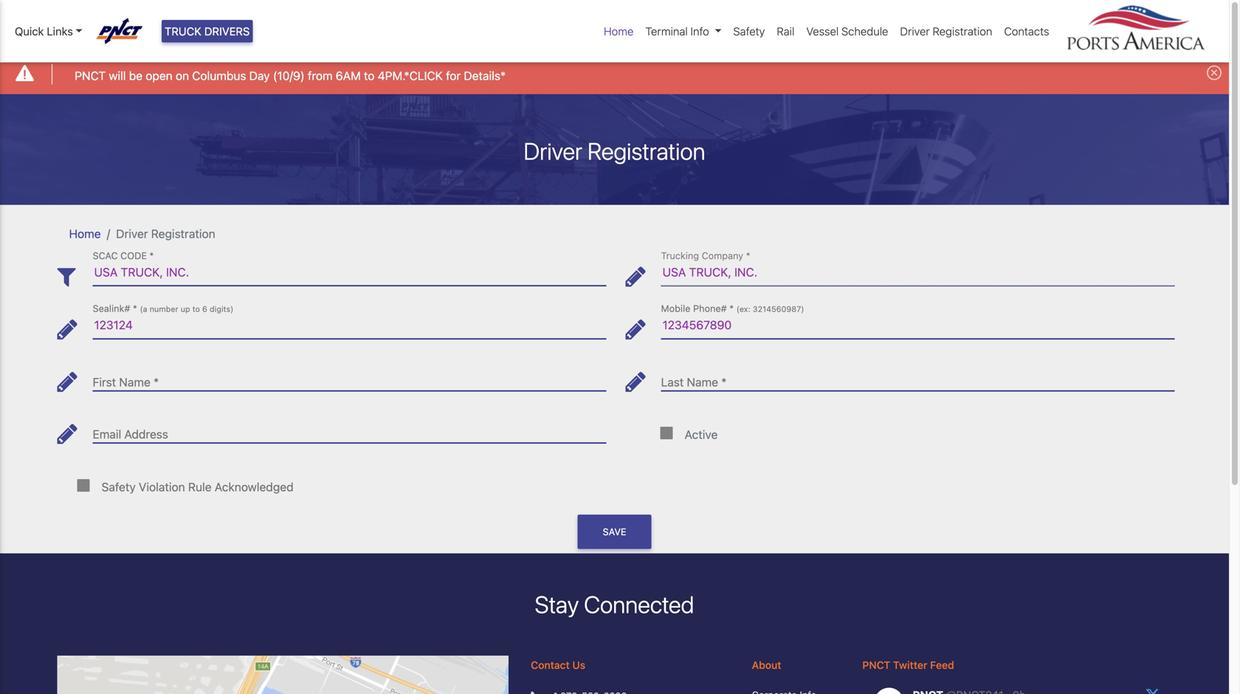 Task type: locate. For each thing, give the bounding box(es) containing it.
safety left the "violation"
[[102, 480, 136, 494]]

1 horizontal spatial name
[[687, 375, 718, 389]]

to inside 'link'
[[364, 69, 375, 83]]

*
[[150, 250, 154, 261], [746, 250, 751, 261], [133, 303, 137, 314], [730, 303, 734, 314], [154, 375, 159, 389], [722, 375, 727, 389]]

home link up scac
[[69, 227, 101, 241]]

* left (a
[[133, 303, 137, 314]]

for
[[446, 69, 461, 83]]

home up pnct will be open on columbus day (10/9) from 6am to 4pm.*click for details* alert at the top of the page
[[604, 25, 634, 38]]

pnct for pnct twitter feed
[[863, 659, 891, 671]]

* left (ex:
[[730, 303, 734, 314]]

registration
[[933, 25, 993, 38], [588, 137, 706, 165], [151, 227, 215, 241]]

* right 'last'
[[722, 375, 727, 389]]

home link up pnct will be open on columbus day (10/9) from 6am to 4pm.*click for details* alert at the top of the page
[[598, 17, 640, 45]]

vessel schedule
[[807, 25, 889, 38]]

1 horizontal spatial safety
[[734, 25, 765, 38]]

home up scac
[[69, 227, 101, 241]]

quick links link
[[15, 23, 82, 39]]

name for last
[[687, 375, 718, 389]]

1 horizontal spatial pnct
[[863, 659, 891, 671]]

details*
[[464, 69, 506, 83]]

name for first
[[119, 375, 150, 389]]

terminal info link
[[640, 17, 728, 45]]

SCAC CODE * search field
[[93, 259, 607, 286]]

0 vertical spatial to
[[364, 69, 375, 83]]

* right company
[[746, 250, 751, 261]]

Trucking Company * text field
[[661, 259, 1175, 286]]

code
[[121, 250, 147, 261]]

None text field
[[93, 312, 607, 339], [661, 312, 1175, 339], [93, 312, 607, 339], [661, 312, 1175, 339]]

0 horizontal spatial to
[[192, 304, 200, 314]]

driver registration
[[900, 25, 993, 38], [524, 137, 706, 165], [116, 227, 215, 241]]

number
[[150, 304, 178, 314]]

0 horizontal spatial pnct
[[75, 69, 106, 83]]

1 horizontal spatial to
[[364, 69, 375, 83]]

truck drivers link
[[162, 20, 253, 42]]

phone#
[[693, 303, 727, 314]]

2 horizontal spatial driver registration
[[900, 25, 993, 38]]

0 vertical spatial home
[[604, 25, 634, 38]]

save button
[[578, 515, 652, 549]]

email address
[[93, 427, 168, 441]]

(ex:
[[737, 304, 751, 314]]

open
[[146, 69, 173, 83]]

0 vertical spatial pnct
[[75, 69, 106, 83]]

1 horizontal spatial registration
[[588, 137, 706, 165]]

* right code
[[150, 250, 154, 261]]

rule
[[188, 480, 212, 494]]

6
[[202, 304, 207, 314]]

to
[[364, 69, 375, 83], [192, 304, 200, 314]]

terminal
[[646, 25, 688, 38]]

1 vertical spatial home
[[69, 227, 101, 241]]

0 vertical spatial driver registration
[[900, 25, 993, 38]]

contacts
[[1005, 25, 1050, 38]]

2 name from the left
[[687, 375, 718, 389]]

name right 'last'
[[687, 375, 718, 389]]

connected
[[584, 590, 694, 618]]

violation
[[139, 480, 185, 494]]

* right 'first'
[[154, 375, 159, 389]]

to right 6am
[[364, 69, 375, 83]]

1 vertical spatial driver registration
[[524, 137, 706, 165]]

company
[[702, 250, 744, 261]]

1 vertical spatial pnct
[[863, 659, 891, 671]]

0 horizontal spatial name
[[119, 375, 150, 389]]

to left "6"
[[192, 304, 200, 314]]

about
[[752, 659, 782, 671]]

3214560987)
[[753, 304, 805, 314]]

1 vertical spatial driver
[[524, 137, 583, 165]]

safety left rail link
[[734, 25, 765, 38]]

address
[[124, 427, 168, 441]]

0 horizontal spatial home
[[69, 227, 101, 241]]

0 vertical spatial safety
[[734, 25, 765, 38]]

2 vertical spatial driver
[[116, 227, 148, 241]]

quick links
[[15, 25, 73, 38]]

safety
[[734, 25, 765, 38], [102, 480, 136, 494]]

contacts link
[[999, 17, 1056, 45]]

terminal info
[[646, 25, 709, 38]]

driver registration link
[[895, 17, 999, 45]]

info
[[691, 25, 709, 38]]

home
[[604, 25, 634, 38], [69, 227, 101, 241]]

2 vertical spatial registration
[[151, 227, 215, 241]]

pnct twitter feed
[[863, 659, 955, 671]]

vessel schedule link
[[801, 17, 895, 45]]

1 vertical spatial safety
[[102, 480, 136, 494]]

pnct left will
[[75, 69, 106, 83]]

0 vertical spatial registration
[[933, 25, 993, 38]]

(a
[[140, 304, 147, 314]]

* for first name *
[[154, 375, 159, 389]]

schedule
[[842, 25, 889, 38]]

0 vertical spatial driver
[[900, 25, 930, 38]]

scac
[[93, 250, 118, 261]]

pnct
[[75, 69, 106, 83], [863, 659, 891, 671]]

1 horizontal spatial home link
[[598, 17, 640, 45]]

pnct will be open on columbus day (10/9) from 6am to 4pm.*click for details* link
[[75, 67, 506, 85]]

last
[[661, 375, 684, 389]]

home link
[[598, 17, 640, 45], [69, 227, 101, 241]]

truck
[[165, 25, 201, 38]]

name right 'first'
[[119, 375, 150, 389]]

1 horizontal spatial driver
[[524, 137, 583, 165]]

name
[[119, 375, 150, 389], [687, 375, 718, 389]]

driver
[[900, 25, 930, 38], [524, 137, 583, 165], [116, 227, 148, 241]]

0 horizontal spatial safety
[[102, 480, 136, 494]]

quick
[[15, 25, 44, 38]]

1 name from the left
[[119, 375, 150, 389]]

1 horizontal spatial driver registration
[[524, 137, 706, 165]]

0 horizontal spatial home link
[[69, 227, 101, 241]]

0 horizontal spatial driver registration
[[116, 227, 215, 241]]

stay
[[535, 590, 579, 618]]

first
[[93, 375, 116, 389]]

Last Name * text field
[[661, 364, 1175, 391]]

pnct left twitter at the right bottom
[[863, 659, 891, 671]]

1 vertical spatial to
[[192, 304, 200, 314]]

pnct will be open on columbus day (10/9) from 6am to 4pm.*click for details* alert
[[0, 54, 1230, 94]]

1 vertical spatial home link
[[69, 227, 101, 241]]

to inside sealink# * (a number up to 6 digits)
[[192, 304, 200, 314]]

sealink# * (a number up to 6 digits)
[[93, 303, 234, 314]]

pnct inside 'link'
[[75, 69, 106, 83]]



Task type: describe. For each thing, give the bounding box(es) containing it.
day
[[249, 69, 270, 83]]

rail link
[[771, 17, 801, 45]]

mobile phone# * (ex: 3214560987)
[[661, 303, 805, 314]]

6am
[[336, 69, 361, 83]]

vessel
[[807, 25, 839, 38]]

email
[[93, 427, 121, 441]]

truck drivers
[[165, 25, 250, 38]]

* for last name *
[[722, 375, 727, 389]]

contact us
[[531, 659, 586, 671]]

0 vertical spatial home link
[[598, 17, 640, 45]]

driver registration inside driver registration link
[[900, 25, 993, 38]]

stay connected
[[535, 590, 694, 618]]

trucking
[[661, 250, 699, 261]]

will
[[109, 69, 126, 83]]

feed
[[930, 659, 955, 671]]

mobile
[[661, 303, 691, 314]]

Email Address text field
[[93, 416, 607, 443]]

2 vertical spatial driver registration
[[116, 227, 215, 241]]

4pm.*click
[[378, 69, 443, 83]]

2 horizontal spatial registration
[[933, 25, 993, 38]]

active
[[685, 428, 718, 442]]

First Name * text field
[[93, 364, 607, 391]]

columbus
[[192, 69, 246, 83]]

(10/9)
[[273, 69, 305, 83]]

twitter
[[893, 659, 928, 671]]

drivers
[[204, 25, 250, 38]]

close image
[[1207, 65, 1222, 80]]

last name *
[[661, 375, 727, 389]]

rail
[[777, 25, 795, 38]]

sealink#
[[93, 303, 130, 314]]

safety for safety
[[734, 25, 765, 38]]

up
[[181, 304, 190, 314]]

safety violation rule acknowledged
[[102, 480, 294, 494]]

0 horizontal spatial driver
[[116, 227, 148, 241]]

safety link
[[728, 17, 771, 45]]

from
[[308, 69, 333, 83]]

pnct for pnct will be open on columbus day (10/9) from 6am to 4pm.*click for details*
[[75, 69, 106, 83]]

2 horizontal spatial driver
[[900, 25, 930, 38]]

links
[[47, 25, 73, 38]]

contact
[[531, 659, 570, 671]]

* for trucking company *
[[746, 250, 751, 261]]

scac code *
[[93, 250, 154, 261]]

* for scac code *
[[150, 250, 154, 261]]

safety for safety violation rule acknowledged
[[102, 480, 136, 494]]

* for mobile phone# * (ex: 3214560987)
[[730, 303, 734, 314]]

save
[[603, 526, 627, 537]]

pnct will be open on columbus day (10/9) from 6am to 4pm.*click for details*
[[75, 69, 506, 83]]

acknowledged
[[215, 480, 294, 494]]

1 vertical spatial registration
[[588, 137, 706, 165]]

on
[[176, 69, 189, 83]]

be
[[129, 69, 143, 83]]

us
[[573, 659, 586, 671]]

trucking company *
[[661, 250, 751, 261]]

digits)
[[210, 304, 234, 314]]

0 horizontal spatial registration
[[151, 227, 215, 241]]

first name *
[[93, 375, 159, 389]]

1 horizontal spatial home
[[604, 25, 634, 38]]



Task type: vqa. For each thing, say whether or not it's contained in the screenshot.
line
no



